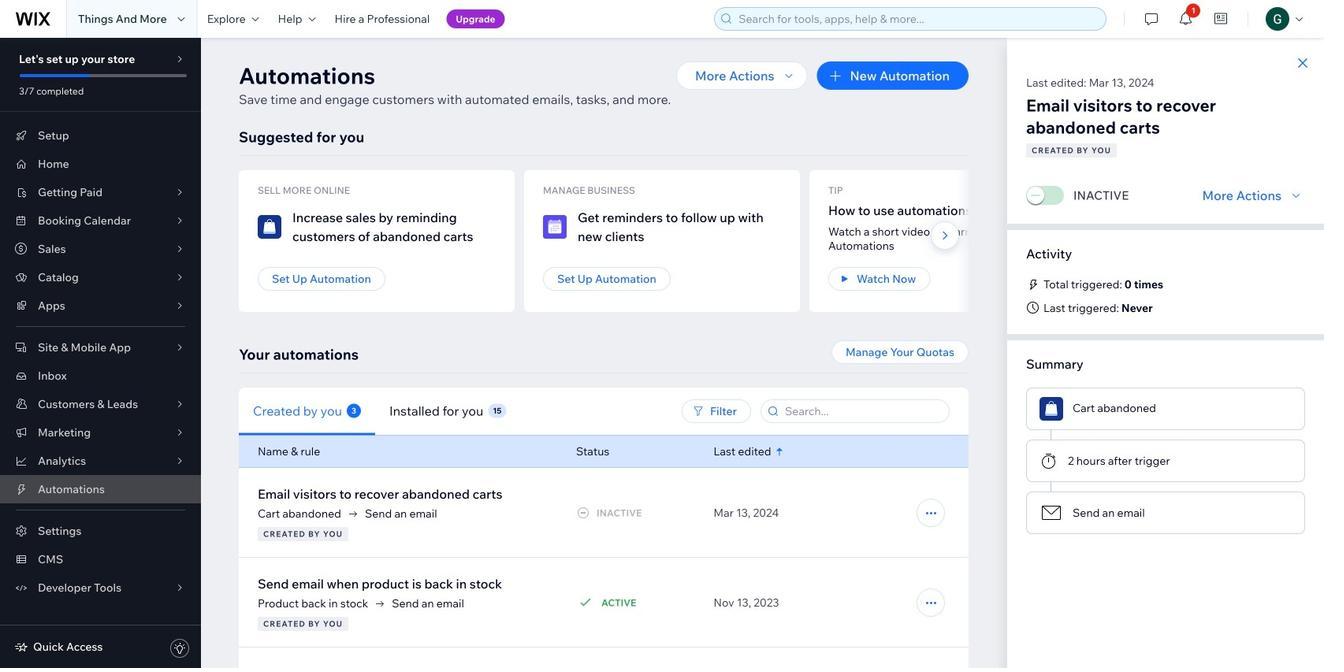 Task type: describe. For each thing, give the bounding box(es) containing it.
Search... field
[[780, 400, 944, 423]]

category image
[[543, 215, 567, 239]]

Search for tools, apps, help & more... field
[[734, 8, 1101, 30]]

2 vertical spatial category image
[[1040, 501, 1063, 525]]

sidebar element
[[0, 38, 201, 668]]



Task type: vqa. For each thing, say whether or not it's contained in the screenshot.
a associated with URL
no



Task type: locate. For each thing, give the bounding box(es) containing it.
tab list
[[239, 387, 612, 436]]

1 vertical spatial category image
[[1040, 397, 1063, 421]]

list
[[239, 170, 1324, 312]]

category image
[[258, 215, 281, 239], [1040, 397, 1063, 421], [1040, 501, 1063, 525]]

0 vertical spatial category image
[[258, 215, 281, 239]]



